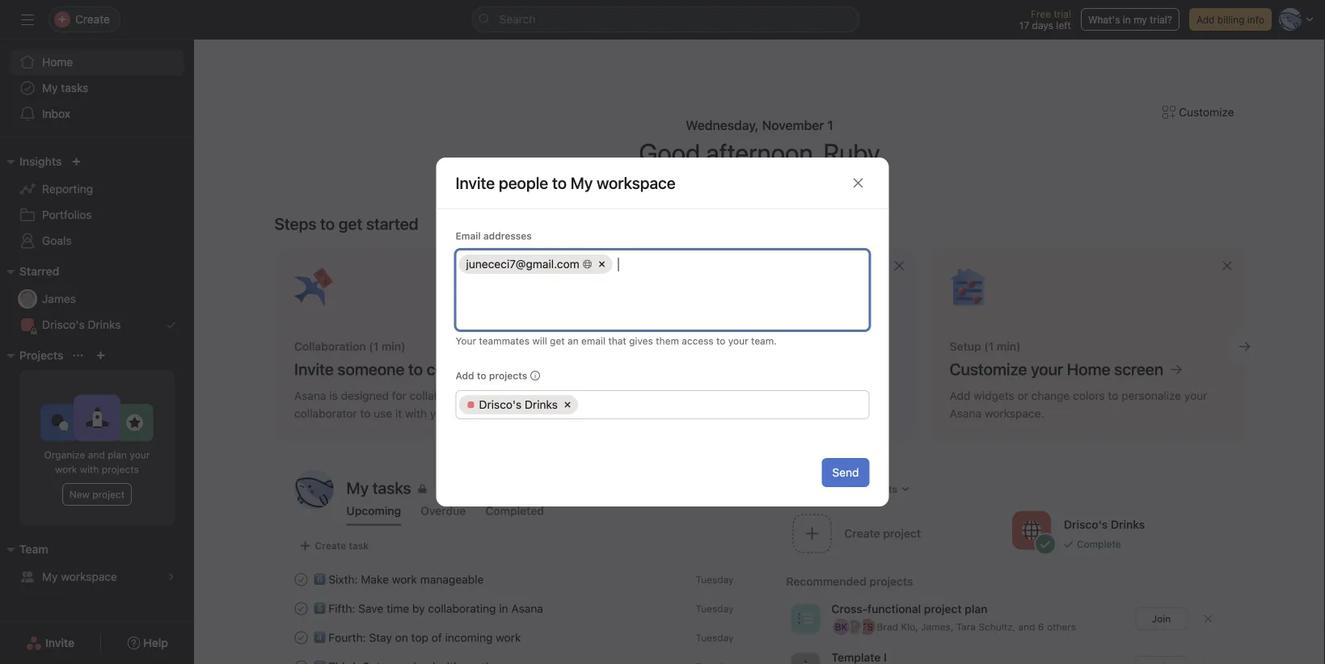 Task type: locate. For each thing, give the bounding box(es) containing it.
0 horizontal spatial work
[[55, 464, 77, 476]]

drisco's up complete
[[1065, 519, 1109, 532]]

1 vertical spatial completed image
[[292, 658, 311, 665]]

email addresses
[[456, 231, 532, 242]]

project up james, in the right of the page
[[925, 603, 962, 616]]

drisco's drinks row
[[459, 396, 867, 419]]

0 vertical spatial work
[[55, 464, 77, 476]]

0 vertical spatial add
[[1197, 14, 1215, 25]]

4
[[745, 204, 752, 218]]

tara
[[957, 622, 976, 633]]

plan up brad klo, james, tara schultz, and 6 others
[[965, 603, 988, 616]]

0 vertical spatial projects
[[489, 371, 528, 382]]

list image
[[799, 612, 813, 627]]

completed checkbox for 5️⃣
[[292, 600, 311, 619]]

0 vertical spatial completed checkbox
[[292, 629, 311, 648]]

0 vertical spatial project
[[92, 489, 125, 501]]

my for my workspace
[[42, 571, 58, 584]]

insights
[[19, 155, 62, 168]]

0 horizontal spatial drisco's
[[42, 318, 85, 332]]

1 vertical spatial drisco's drinks
[[479, 398, 558, 412]]

projects left more information image
[[489, 371, 528, 382]]

1 vertical spatial tuesday
[[696, 604, 734, 615]]

left
[[1057, 19, 1072, 31]]

1 horizontal spatial invite
[[456, 174, 495, 193]]

add down your
[[456, 371, 475, 382]]

completed image for 6️⃣
[[292, 571, 311, 590]]

my inside global element
[[42, 81, 58, 95]]

work down asana
[[496, 632, 521, 645]]

1 horizontal spatial and
[[1019, 622, 1036, 633]]

add billing info
[[1197, 14, 1265, 25]]

work right make
[[392, 573, 417, 587]]

others
[[1048, 622, 1077, 633]]

drisco's drinks down james
[[42, 318, 121, 332]]

projects right with
[[102, 464, 139, 476]]

in
[[1124, 14, 1132, 25], [499, 602, 509, 616]]

drisco's drinks link
[[10, 312, 184, 338]]

1 vertical spatial invite
[[45, 637, 75, 650]]

0 vertical spatial invite
[[456, 174, 495, 193]]

1 vertical spatial in
[[499, 602, 509, 616]]

0 vertical spatial drisco's drinks
[[42, 318, 121, 332]]

1 horizontal spatial drinks
[[525, 398, 558, 412]]

drisco's drinks down more information image
[[479, 398, 558, 412]]

my down team
[[42, 571, 58, 584]]

1 vertical spatial completed image
[[292, 629, 311, 648]]

sixth:
[[329, 573, 358, 587]]

inbox
[[42, 107, 70, 121]]

1 tuesday button from the top
[[696, 575, 734, 586]]

2 vertical spatial drisco's drinks
[[1065, 519, 1146, 532]]

2 horizontal spatial work
[[496, 632, 521, 645]]

work down organize
[[55, 464, 77, 476]]

tuesday button for work
[[696, 633, 734, 644]]

insights element
[[0, 147, 194, 257]]

project right new
[[92, 489, 125, 501]]

add inside invite people to my workspace dialog
[[456, 371, 475, 382]]

add billing info button
[[1190, 8, 1273, 31]]

1 vertical spatial work
[[392, 573, 417, 587]]

ja inside "starred" element
[[22, 294, 33, 305]]

1 vertical spatial your
[[130, 450, 150, 461]]

1 vertical spatial drisco's
[[479, 398, 522, 412]]

and
[[88, 450, 105, 461], [1019, 622, 1036, 633]]

my tasks
[[42, 81, 88, 95]]

starred
[[19, 265, 59, 278]]

completed button
[[486, 505, 544, 526]]

to left "level"
[[785, 204, 795, 218]]

send
[[833, 466, 860, 480]]

team button
[[0, 540, 48, 560]]

invite people to my workspace dialog
[[436, 158, 889, 507]]

in left asana
[[499, 602, 509, 616]]

1 horizontal spatial add
[[1197, 14, 1215, 25]]

your left team.
[[729, 336, 749, 347]]

0 horizontal spatial and
[[88, 450, 105, 461]]

your
[[729, 336, 749, 347], [130, 450, 150, 461]]

create project link
[[787, 510, 1006, 561]]

0 vertical spatial plan
[[108, 450, 127, 461]]

0 vertical spatial and
[[88, 450, 105, 461]]

1 vertical spatial add
[[456, 371, 475, 382]]

functional
[[868, 603, 922, 616]]

invite inside dialog
[[456, 174, 495, 193]]

will
[[533, 336, 548, 347]]

drisco's down add to projects
[[479, 398, 522, 412]]

globe image
[[1023, 521, 1042, 541]]

ruby
[[824, 138, 881, 168]]

2 vertical spatial tuesday
[[696, 633, 734, 644]]

in left my
[[1124, 14, 1132, 25]]

1 horizontal spatial plan
[[965, 603, 988, 616]]

2 completed checkbox from the top
[[292, 600, 311, 619]]

drisco's drinks inside cell
[[479, 398, 558, 412]]

0 horizontal spatial add
[[456, 371, 475, 382]]

projects
[[19, 349, 63, 362], [787, 478, 846, 497]]

add for add to projects
[[456, 371, 475, 382]]

projects element
[[0, 341, 194, 536]]

completed image
[[292, 571, 311, 590], [292, 629, 311, 648]]

top
[[411, 632, 429, 645]]

wednesday, november 1 good afternoon, ruby
[[639, 118, 881, 168]]

3 tuesday button from the top
[[696, 633, 734, 644]]

None text field
[[619, 255, 631, 274]]

1
[[828, 118, 834, 133]]

new
[[69, 489, 90, 501]]

1 my from the top
[[42, 81, 58, 95]]

to right access
[[717, 336, 726, 347]]

Completed checkbox
[[292, 571, 311, 590], [292, 600, 311, 619]]

2 vertical spatial drisco's
[[1065, 519, 1109, 532]]

close this dialog image
[[852, 177, 865, 190]]

teammates
[[479, 336, 530, 347]]

my workspace link
[[10, 565, 184, 591]]

2 completed image from the top
[[292, 629, 311, 648]]

completed checkbox for 6️⃣
[[292, 571, 311, 590]]

trial
[[1054, 8, 1072, 19]]

drisco's drinks cell
[[459, 396, 578, 415]]

5️⃣
[[314, 602, 326, 616]]

fifth:
[[329, 602, 355, 616]]

1 horizontal spatial project
[[925, 603, 962, 616]]

your up new project button
[[130, 450, 150, 461]]

invite down 'my workspace'
[[45, 637, 75, 650]]

ja left ts
[[849, 622, 860, 633]]

1 horizontal spatial your
[[729, 336, 749, 347]]

trial?
[[1151, 14, 1173, 25]]

beginner
[[685, 203, 738, 219]]

by
[[413, 602, 425, 616]]

and left 6
[[1019, 622, 1036, 633]]

invite inside button
[[45, 637, 75, 650]]

my left 'tasks'
[[42, 81, 58, 95]]

0 vertical spatial completed checkbox
[[292, 571, 311, 590]]

your inside organize and plan your work with projects
[[130, 450, 150, 461]]

invite
[[456, 174, 495, 193], [45, 637, 75, 650]]

make
[[361, 573, 389, 587]]

invite left people
[[456, 174, 495, 193]]

tuesday button for asana
[[696, 604, 734, 615]]

people
[[499, 174, 549, 193]]

drisco's drinks up complete
[[1065, 519, 1146, 532]]

and inside organize and plan your work with projects
[[88, 450, 105, 461]]

1 horizontal spatial drisco's drinks
[[479, 398, 558, 412]]

0 horizontal spatial drisco's drinks
[[42, 318, 121, 332]]

ra
[[306, 483, 323, 498]]

0 vertical spatial completed image
[[292, 571, 311, 590]]

rocket image
[[799, 661, 813, 665]]

to
[[552, 174, 567, 193], [785, 204, 795, 218], [320, 214, 335, 233], [717, 336, 726, 347], [477, 371, 487, 382]]

up
[[825, 204, 839, 218]]

starred element
[[0, 257, 194, 341]]

inbox link
[[10, 101, 184, 127]]

0 horizontal spatial ja
[[22, 294, 33, 305]]

customize
[[1180, 106, 1235, 119]]

dismiss recommendation image
[[1204, 663, 1214, 665]]

access
[[682, 336, 714, 347]]

0 horizontal spatial in
[[499, 602, 509, 616]]

search
[[500, 13, 536, 26]]

2 completed checkbox from the top
[[292, 658, 311, 665]]

1 vertical spatial completed checkbox
[[292, 600, 311, 619]]

plan up new project
[[108, 450, 127, 461]]

junececi7@gmail.com row
[[459, 255, 867, 278]]

0 vertical spatial drisco's
[[42, 318, 85, 332]]

2 tuesday from the top
[[696, 604, 734, 615]]

to inside beginner 4 more to level up
[[785, 204, 795, 218]]

time
[[387, 602, 409, 616]]

projects
[[489, 371, 528, 382], [102, 464, 139, 476]]

1 completed image from the top
[[292, 571, 311, 590]]

1 horizontal spatial projects
[[489, 371, 528, 382]]

drisco's down james
[[42, 318, 85, 332]]

completed image
[[292, 600, 311, 619], [292, 658, 311, 665]]

1 horizontal spatial in
[[1124, 14, 1132, 25]]

completed image left 4️⃣
[[292, 629, 311, 648]]

completed image left 6️⃣
[[292, 571, 311, 590]]

reporting link
[[10, 176, 184, 202]]

0 vertical spatial tuesday
[[696, 575, 734, 586]]

complete
[[1078, 539, 1122, 551]]

tuesday
[[696, 575, 734, 586], [696, 604, 734, 615], [696, 633, 734, 644]]

2 tuesday button from the top
[[696, 604, 734, 615]]

0 vertical spatial completed image
[[292, 600, 311, 619]]

add
[[1197, 14, 1215, 25], [456, 371, 475, 382]]

projects inside projects dropdown button
[[19, 349, 63, 362]]

1 vertical spatial completed checkbox
[[292, 658, 311, 665]]

0 vertical spatial projects
[[19, 349, 63, 362]]

6
[[1039, 622, 1045, 633]]

1 completed image from the top
[[292, 600, 311, 619]]

email
[[582, 336, 606, 347]]

1 vertical spatial drinks
[[525, 398, 558, 412]]

bk
[[835, 622, 848, 633]]

billing
[[1218, 14, 1245, 25]]

3 tuesday from the top
[[696, 633, 734, 644]]

drinks inside "starred" element
[[88, 318, 121, 332]]

goals link
[[10, 228, 184, 254]]

plan
[[108, 450, 127, 461], [965, 603, 988, 616]]

schultz,
[[979, 622, 1016, 633]]

that
[[609, 336, 627, 347]]

0 vertical spatial ja
[[22, 294, 33, 305]]

hide sidebar image
[[21, 13, 34, 26]]

add left billing on the right of the page
[[1197, 14, 1215, 25]]

1 horizontal spatial ja
[[849, 622, 860, 633]]

afternoon,
[[706, 138, 818, 168]]

0 horizontal spatial plan
[[108, 450, 127, 461]]

0 horizontal spatial projects
[[102, 464, 139, 476]]

0 vertical spatial in
[[1124, 14, 1132, 25]]

0 horizontal spatial projects
[[19, 349, 63, 362]]

my for my tasks
[[42, 81, 58, 95]]

0 vertical spatial my
[[42, 81, 58, 95]]

portfolios link
[[10, 202, 184, 228]]

drisco's drinks
[[42, 318, 121, 332], [479, 398, 558, 412], [1065, 519, 1146, 532]]

tuesday for work
[[696, 633, 734, 644]]

add inside button
[[1197, 14, 1215, 25]]

1 completed checkbox from the top
[[292, 571, 311, 590]]

completed checkbox left 6️⃣
[[292, 571, 311, 590]]

new project button
[[62, 484, 132, 506]]

1 vertical spatial plan
[[965, 603, 988, 616]]

recommended projects
[[787, 576, 914, 589]]

2 horizontal spatial drinks
[[1111, 519, 1146, 532]]

to right people
[[552, 174, 567, 193]]

my tasks
[[347, 479, 411, 498]]

2 vertical spatial tuesday button
[[696, 633, 734, 644]]

add for add billing info
[[1197, 14, 1215, 25]]

1 horizontal spatial drisco's
[[479, 398, 522, 412]]

2 horizontal spatial drisco's
[[1065, 519, 1109, 532]]

plan inside organize and plan your work with projects
[[108, 450, 127, 461]]

1 vertical spatial projects
[[787, 478, 846, 497]]

0 vertical spatial drinks
[[88, 318, 121, 332]]

Completed checkbox
[[292, 629, 311, 648], [292, 658, 311, 665]]

ja down starred dropdown button
[[22, 294, 33, 305]]

manageable
[[420, 573, 484, 587]]

search button
[[472, 6, 860, 32]]

2 my from the top
[[42, 571, 58, 584]]

and up with
[[88, 450, 105, 461]]

create task
[[315, 541, 369, 552]]

0 vertical spatial your
[[729, 336, 749, 347]]

0 horizontal spatial project
[[92, 489, 125, 501]]

completed image for 4️⃣
[[292, 629, 311, 648]]

work
[[55, 464, 77, 476], [392, 573, 417, 587], [496, 632, 521, 645]]

0 horizontal spatial your
[[130, 450, 150, 461]]

to right steps
[[320, 214, 335, 233]]

more
[[755, 204, 782, 218]]

completed checkbox left 5️⃣
[[292, 600, 311, 619]]

none text field inside junececi7@gmail.com row
[[619, 255, 631, 274]]

1 vertical spatial projects
[[102, 464, 139, 476]]

my inside teams element
[[42, 571, 58, 584]]

1 vertical spatial my
[[42, 571, 58, 584]]

1 vertical spatial tuesday button
[[696, 604, 734, 615]]

0 horizontal spatial invite
[[45, 637, 75, 650]]

1 vertical spatial ja
[[849, 622, 860, 633]]

0 horizontal spatial drinks
[[88, 318, 121, 332]]

send button
[[822, 459, 870, 488]]

projects inside organize and plan your work with projects
[[102, 464, 139, 476]]

project inside button
[[92, 489, 125, 501]]

my
[[42, 81, 58, 95], [42, 571, 58, 584]]

0 vertical spatial tuesday button
[[696, 575, 734, 586]]

organize
[[44, 450, 85, 461]]



Task type: describe. For each thing, give the bounding box(es) containing it.
2 horizontal spatial drisco's drinks
[[1065, 519, 1146, 532]]

teams element
[[0, 536, 194, 594]]

my workspace
[[42, 571, 117, 584]]

my
[[1134, 14, 1148, 25]]

global element
[[0, 40, 194, 137]]

your
[[456, 336, 477, 347]]

your inside invite people to my workspace dialog
[[729, 336, 749, 347]]

invite for invite people to my workspace
[[456, 174, 495, 193]]

info
[[1248, 14, 1265, 25]]

goals
[[42, 234, 72, 248]]

wednesday,
[[686, 118, 759, 133]]

scroll card carousel right image
[[1239, 341, 1252, 354]]

organize and plan your work with projects
[[44, 450, 150, 476]]

junececi7@gmail.com
[[466, 258, 580, 271]]

stay
[[369, 632, 392, 645]]

2 vertical spatial work
[[496, 632, 521, 645]]

fourth:
[[329, 632, 366, 645]]

tasks
[[61, 81, 88, 95]]

portfolios
[[42, 208, 92, 222]]

team.
[[752, 336, 777, 347]]

1 horizontal spatial work
[[392, 573, 417, 587]]

search list box
[[472, 6, 860, 32]]

work inside organize and plan your work with projects
[[55, 464, 77, 476]]

tuesday for asana
[[696, 604, 734, 615]]

of
[[432, 632, 442, 645]]

steps to get started
[[275, 214, 419, 233]]

home link
[[10, 49, 184, 75]]

add to projects
[[456, 371, 528, 382]]

create
[[315, 541, 346, 552]]

steps
[[275, 214, 317, 233]]

upcoming
[[347, 505, 401, 518]]

gives
[[629, 336, 653, 347]]

join button
[[1136, 608, 1188, 631]]

create project
[[845, 527, 921, 541]]

klo,
[[901, 622, 919, 633]]

1 completed checkbox from the top
[[292, 629, 311, 648]]

2 vertical spatial drinks
[[1111, 519, 1146, 532]]

1 tuesday from the top
[[696, 575, 734, 586]]

home
[[42, 55, 73, 69]]

ts
[[861, 622, 874, 633]]

my tasks link
[[347, 477, 733, 500]]

projects inside invite people to my workspace dialog
[[489, 371, 528, 382]]

more information image
[[531, 371, 541, 381]]

an
[[568, 336, 579, 347]]

join
[[1153, 614, 1172, 625]]

get
[[550, 336, 565, 347]]

on
[[395, 632, 408, 645]]

4️⃣ fourth: stay on top of incoming work
[[314, 632, 521, 645]]

incoming
[[445, 632, 493, 645]]

ra button
[[295, 471, 334, 510]]

with
[[80, 464, 99, 476]]

overdue button
[[421, 505, 466, 526]]

what's
[[1089, 14, 1121, 25]]

november
[[763, 118, 825, 133]]

2 completed image from the top
[[292, 658, 311, 665]]

your teammates will get an email that gives them access to your team.
[[456, 336, 777, 347]]

17
[[1020, 19, 1030, 31]]

in inside button
[[1124, 14, 1132, 25]]

workspace
[[61, 571, 117, 584]]

invite button
[[15, 629, 85, 659]]

drisco's inside "starred" element
[[42, 318, 85, 332]]

beginner 4 more to level up
[[685, 203, 839, 219]]

level
[[798, 204, 822, 218]]

drisco's inside cell
[[479, 398, 522, 412]]

my tasks link
[[10, 75, 184, 101]]

projects button
[[0, 346, 63, 366]]

1 horizontal spatial projects
[[787, 478, 846, 497]]

drisco's drinks inside "starred" element
[[42, 318, 121, 332]]

asana
[[512, 602, 544, 616]]

to down "teammates"
[[477, 371, 487, 382]]

good
[[639, 138, 701, 168]]

create task button
[[295, 535, 373, 558]]

insights button
[[0, 152, 62, 172]]

dismiss recommendation image
[[1204, 615, 1214, 625]]

drinks inside cell
[[525, 398, 558, 412]]

cross-
[[832, 603, 868, 616]]

get started
[[339, 214, 419, 233]]

james,
[[922, 622, 954, 633]]

addresses
[[484, 231, 532, 242]]

Add to projects text field
[[584, 396, 596, 415]]

6️⃣ sixth: make work manageable
[[314, 573, 484, 587]]

collaborating
[[428, 602, 496, 616]]

5️⃣ fifth: save time by collaborating in asana
[[314, 602, 544, 616]]

junececi7@gmail.com cell
[[459, 255, 613, 274]]

invite for invite
[[45, 637, 75, 650]]

days
[[1033, 19, 1054, 31]]

1 vertical spatial and
[[1019, 622, 1036, 633]]

invite people to my workspace
[[456, 174, 676, 193]]

what's in my trial? button
[[1082, 8, 1180, 31]]

free trial 17 days left
[[1020, 8, 1072, 31]]

upcoming button
[[347, 505, 401, 526]]

customize button
[[1153, 98, 1245, 127]]

1 vertical spatial project
[[925, 603, 962, 616]]

completed
[[486, 505, 544, 518]]

cross-functional project plan link
[[832, 603, 988, 616]]

my workspace
[[571, 174, 676, 193]]



Task type: vqa. For each thing, say whether or not it's contained in the screenshot.
the left More actions image
no



